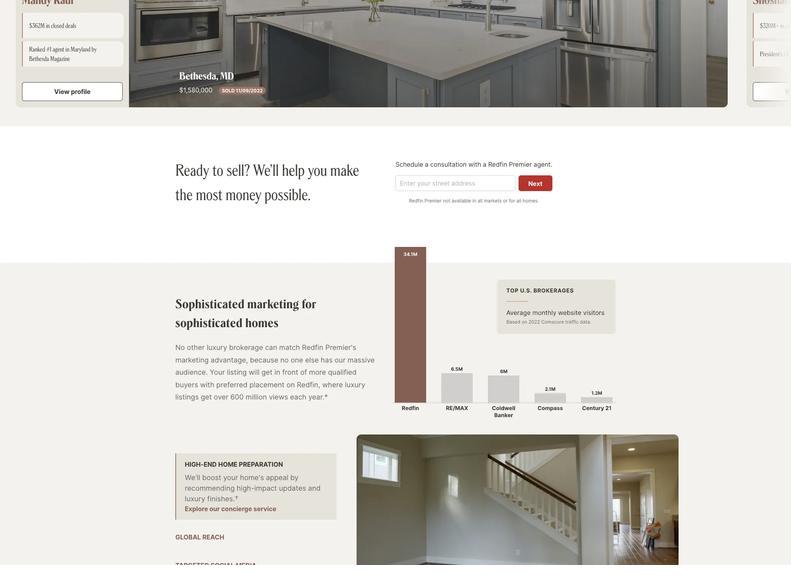 Task type: describe. For each thing, give the bounding box(es) containing it.
1 horizontal spatial redfin
[[409, 198, 423, 204]]

preferred
[[216, 381, 248, 389]]

deals
[[65, 22, 76, 30]]

advantage,
[[211, 356, 248, 364]]

2 a from the left
[[483, 160, 487, 168]]

in left clo
[[781, 22, 784, 30]]

sophisticated marketing for sophisticated homes
[[175, 296, 317, 330]]

year.*
[[308, 393, 328, 401]]

the
[[175, 184, 193, 204]]

because
[[250, 356, 278, 364]]

redfin premier not available in all markets or for all homes.
[[409, 198, 539, 204]]

updates
[[279, 484, 306, 493]]

bethesda, md
[[179, 69, 234, 82]]

marketing inside sophisticated marketing for sophisticated homes
[[247, 296, 299, 312]]

0 vertical spatial redfin
[[488, 160, 507, 168]]

for inside sophisticated marketing for sophisticated homes
[[302, 296, 317, 312]]

each
[[290, 393, 306, 401]]

available
[[452, 198, 471, 204]]

homes.
[[523, 198, 539, 204]]

club
[[784, 50, 791, 58]]

no
[[280, 356, 289, 364]]

explore
[[185, 505, 208, 513]]

sold 11/09/2022
[[222, 88, 263, 94]]

$1,580,000
[[179, 86, 213, 94]]

buyers
[[175, 381, 198, 389]]

ranked
[[29, 45, 45, 53]]

recommending
[[185, 484, 235, 493]]

by for appeal
[[290, 474, 299, 482]]

audience.
[[175, 368, 208, 376]]

you
[[308, 159, 327, 180]]

global reach
[[175, 533, 224, 541]]

explore our concierge service link
[[185, 505, 276, 513]]

1 horizontal spatial premier
[[509, 160, 532, 168]]

preparation
[[239, 461, 283, 469]]

no
[[175, 343, 185, 352]]

0 horizontal spatial get
[[201, 393, 212, 401]]

we'll
[[185, 474, 200, 482]]

vi
[[785, 88, 791, 96]]

in right available
[[473, 198, 476, 204]]

ready
[[175, 159, 209, 180]]

one
[[291, 356, 303, 364]]

$362m in closed deals
[[29, 22, 76, 30]]

else
[[305, 356, 319, 364]]

1 horizontal spatial for
[[509, 198, 515, 204]]

of
[[300, 368, 307, 376]]

and
[[308, 484, 321, 493]]

maryland
[[71, 45, 90, 53]]

qualified
[[328, 368, 357, 376]]

vi button
[[753, 82, 791, 101]]

global
[[175, 533, 201, 541]]

home
[[218, 461, 237, 469]]

marketing inside no other luxury brokerage can match redfin premier's marketing advantage, because no one else has our massive audience. your listing will get in front of more qualified buyers with preferred placement on redfin, where luxury listings get over 600 million views each year.*
[[175, 356, 209, 364]]

clo
[[786, 22, 791, 30]]

listings
[[175, 393, 199, 401]]

other
[[187, 343, 205, 352]]

$320m+ in clo
[[760, 22, 791, 30]]

Enter your street address search field
[[396, 175, 515, 191]]

premier's
[[325, 343, 356, 352]]

your
[[223, 474, 238, 482]]

bethesda
[[29, 55, 49, 63]]

view
[[54, 88, 70, 96]]

million
[[246, 393, 267, 401]]

by for maryland
[[92, 45, 97, 53]]

1 vertical spatial premier
[[425, 198, 442, 204]]

high-
[[185, 461, 204, 469]]

brokerage stats chart image
[[392, 247, 616, 419]]

over
[[214, 393, 229, 401]]

ranked #1 agent in maryland by bethesda magazine
[[29, 45, 97, 63]]

2 horizontal spatial luxury
[[345, 381, 365, 389]]

massive
[[348, 356, 375, 364]]

schedule a consultation with a redfin premier agent.
[[396, 160, 553, 168]]

front
[[282, 368, 298, 376]]

our inside no other luxury brokerage can match redfin premier's marketing advantage, because no one else has our massive audience. your listing will get in front of more qualified buyers with preferred placement on redfin, where luxury listings get over 600 million views each year.*
[[335, 356, 346, 364]]

600
[[231, 393, 244, 401]]

our inside the 'we'll boost your home's appeal by recommending high-impact updates and luxury finishes.† explore our concierge service'
[[210, 505, 220, 513]]

money
[[226, 184, 262, 204]]

next button
[[519, 175, 553, 191]]

markets
[[484, 198, 502, 204]]

redfin inside no other luxury brokerage can match redfin premier's marketing advantage, because no one else has our massive audience. your listing will get in front of more qualified buyers with preferred placement on redfin, where luxury listings get over 600 million views each year.*
[[302, 343, 323, 352]]

magazine
[[50, 55, 70, 63]]



Task type: locate. For each thing, give the bounding box(es) containing it.
listing
[[227, 368, 247, 376]]

your
[[210, 368, 225, 376]]

all
[[478, 198, 483, 204], [517, 198, 522, 204]]

luxury inside the 'we'll boost your home's appeal by recommending high-impact updates and luxury finishes.† explore our concierge service'
[[185, 495, 205, 503]]

0 horizontal spatial with
[[200, 381, 214, 389]]

luxury down qualified at the left of page
[[345, 381, 365, 389]]

a right schedule at the top of the page
[[425, 160, 429, 168]]

appeal
[[266, 474, 288, 482]]

on
[[287, 381, 295, 389]]

1 horizontal spatial by
[[290, 474, 299, 482]]

0 vertical spatial get
[[262, 368, 273, 376]]

redfin,
[[297, 381, 320, 389]]

president's
[[760, 50, 783, 58]]

by
[[92, 45, 97, 53], [290, 474, 299, 482]]

agent.
[[534, 160, 553, 168]]

2 vertical spatial redfin
[[302, 343, 323, 352]]

0 horizontal spatial for
[[302, 296, 317, 312]]

1 horizontal spatial get
[[262, 368, 273, 376]]

finishes.†
[[207, 495, 238, 503]]

not
[[443, 198, 450, 204]]

a
[[425, 160, 429, 168], [483, 160, 487, 168]]

more
[[309, 368, 326, 376]]

a up enter your street address search field
[[483, 160, 487, 168]]

0 horizontal spatial a
[[425, 160, 429, 168]]

marketing up homes
[[247, 296, 299, 312]]

our down "finishes.†"
[[210, 505, 220, 513]]

bethesda,
[[179, 69, 218, 82]]

0 horizontal spatial all
[[478, 198, 483, 204]]

1 vertical spatial luxury
[[345, 381, 365, 389]]

#1
[[46, 45, 51, 53]]

with inside no other luxury brokerage can match redfin premier's marketing advantage, because no one else has our massive audience. your listing will get in front of more qualified buyers with preferred placement on redfin, where luxury listings get over 600 million views each year.*
[[200, 381, 214, 389]]

no other luxury brokerage can match redfin premier's marketing advantage, because no one else has our massive audience. your listing will get in front of more qualified buyers with preferred placement on redfin, where luxury listings get over 600 million views each year.*
[[175, 343, 375, 401]]

we'll boost your home's appeal by recommending high-impact updates and luxury finishes.† tab
[[175, 454, 337, 520]]

consultation
[[430, 160, 467, 168]]

in
[[46, 22, 50, 30], [781, 22, 784, 30], [66, 45, 69, 53], [473, 198, 476, 204], [275, 368, 280, 376]]

most
[[196, 184, 223, 204]]

possible.
[[265, 184, 311, 204]]

luxury up advantage,
[[207, 343, 227, 352]]

1 horizontal spatial our
[[335, 356, 346, 364]]

0 vertical spatial premier
[[509, 160, 532, 168]]

redfin up else
[[302, 343, 323, 352]]

0 vertical spatial our
[[335, 356, 346, 364]]

with right consultation
[[469, 160, 481, 168]]

view profile
[[54, 88, 91, 96]]

0 horizontal spatial our
[[210, 505, 220, 513]]

end
[[204, 461, 217, 469]]

has
[[321, 356, 333, 364]]

md
[[220, 69, 234, 82]]

1 vertical spatial with
[[200, 381, 214, 389]]

$320m+
[[760, 22, 779, 30]]

in left closed
[[46, 22, 50, 30]]

1 vertical spatial get
[[201, 393, 212, 401]]

sell?
[[227, 159, 250, 180]]

1 horizontal spatial marketing
[[247, 296, 299, 312]]

0 horizontal spatial redfin
[[302, 343, 323, 352]]

get
[[262, 368, 273, 376], [201, 393, 212, 401]]

get up placement on the bottom of the page
[[262, 368, 273, 376]]

will
[[249, 368, 260, 376]]

by right maryland
[[92, 45, 97, 53]]

0 vertical spatial for
[[509, 198, 515, 204]]

redfin left the not
[[409, 198, 423, 204]]

brokerage
[[229, 343, 263, 352]]

premier left the not
[[425, 198, 442, 204]]

concierge
[[221, 505, 252, 513]]

redfin
[[488, 160, 507, 168], [409, 198, 423, 204], [302, 343, 323, 352]]

home's
[[240, 474, 264, 482]]

reach
[[202, 533, 224, 541]]

high-end home preparation
[[185, 461, 283, 469]]

by up updates
[[290, 474, 299, 482]]

1 a from the left
[[425, 160, 429, 168]]

1 vertical spatial redfin
[[409, 198, 423, 204]]

0 horizontal spatial luxury
[[185, 495, 205, 503]]

2 all from the left
[[517, 198, 522, 204]]

1 horizontal spatial with
[[469, 160, 481, 168]]

by inside the 'we'll boost your home's appeal by recommending high-impact updates and luxury finishes.† explore our concierge service'
[[290, 474, 299, 482]]

view profile button
[[22, 82, 123, 101]]

in inside ranked #1 agent in maryland by bethesda magazine
[[66, 45, 69, 53]]

for
[[509, 198, 515, 204], [302, 296, 317, 312]]

by inside ranked #1 agent in maryland by bethesda magazine
[[92, 45, 97, 53]]

sophisticated
[[175, 315, 243, 330]]

0 vertical spatial luxury
[[207, 343, 227, 352]]

premier
[[509, 160, 532, 168], [425, 198, 442, 204]]

0 horizontal spatial marketing
[[175, 356, 209, 364]]

0 vertical spatial with
[[469, 160, 481, 168]]

2 horizontal spatial redfin
[[488, 160, 507, 168]]

can
[[265, 343, 277, 352]]

premier left agent.
[[509, 160, 532, 168]]

2 vertical spatial luxury
[[185, 495, 205, 503]]

or
[[503, 198, 508, 204]]

in left front
[[275, 368, 280, 376]]

all left markets
[[478, 198, 483, 204]]

with
[[469, 160, 481, 168], [200, 381, 214, 389]]

agent
[[53, 45, 64, 53]]

homes
[[245, 315, 279, 330]]

closed
[[51, 22, 64, 30]]

marketing
[[247, 296, 299, 312], [175, 356, 209, 364]]

high-
[[237, 484, 254, 493]]

boost
[[202, 474, 221, 482]]

0 horizontal spatial by
[[92, 45, 97, 53]]

1 vertical spatial marketing
[[175, 356, 209, 364]]

our
[[335, 356, 346, 364], [210, 505, 220, 513]]

we'll boost your home's appeal by recommending high-impact updates and luxury finishes.† explore our concierge service
[[185, 474, 321, 513]]

where
[[322, 381, 343, 389]]

luxury up explore
[[185, 495, 205, 503]]

1 vertical spatial by
[[290, 474, 299, 482]]

with down your on the left
[[200, 381, 214, 389]]

1 vertical spatial our
[[210, 505, 220, 513]]

1 vertical spatial for
[[302, 296, 317, 312]]

next
[[528, 180, 543, 188]]

service
[[254, 505, 276, 513]]

views
[[269, 393, 288, 401]]

sold
[[222, 88, 235, 94]]

redfin up markets
[[488, 160, 507, 168]]

1 horizontal spatial luxury
[[207, 343, 227, 352]]

placement
[[250, 381, 285, 389]]

ready to sell? we'll help you make the most money possible.
[[175, 159, 359, 204]]

1 horizontal spatial a
[[483, 160, 487, 168]]

help
[[282, 159, 305, 180]]

president's club
[[760, 50, 791, 58]]

1 all from the left
[[478, 198, 483, 204]]

get left over
[[201, 393, 212, 401]]

we'll boost your home's appeal by recommending high-impact updates and luxury finishes.† tab list
[[175, 454, 337, 565]]

marketing up audience.
[[175, 356, 209, 364]]

make
[[330, 159, 359, 180]]

our down premier's
[[335, 356, 346, 364]]

1 horizontal spatial all
[[517, 198, 522, 204]]

0 vertical spatial by
[[92, 45, 97, 53]]

profile
[[71, 88, 91, 96]]

impact
[[254, 484, 277, 493]]

in right agent
[[66, 45, 69, 53]]

11/09/2022
[[236, 88, 263, 94]]

to
[[212, 159, 223, 180]]

in inside no other luxury brokerage can match redfin premier's marketing advantage, because no one else has our massive audience. your listing will get in front of more qualified buyers with preferred placement on redfin, where luxury listings get over 600 million views each year.*
[[275, 368, 280, 376]]

match
[[279, 343, 300, 352]]

all left the homes.
[[517, 198, 522, 204]]

0 horizontal spatial premier
[[425, 198, 442, 204]]

0 vertical spatial marketing
[[247, 296, 299, 312]]



Task type: vqa. For each thing, say whether or not it's contained in the screenshot.
1-844-759-7732
no



